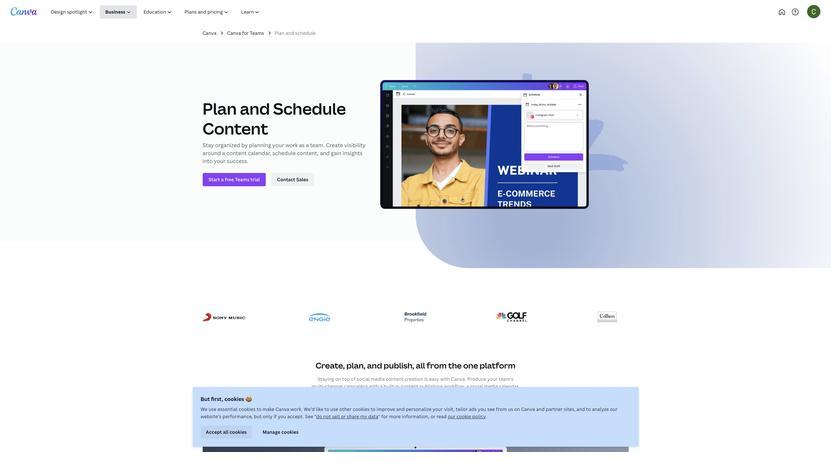 Task type: locate. For each thing, give the bounding box(es) containing it.
we use essential cookies to make canva work. we'd like to use other cookies to improve and personalize your visit, tailor ads you see from us on canva and partner sites, and to analyze our website's performance, but only if you accept. see "
[[201, 406, 618, 420]]

plan and schedule
[[275, 30, 316, 36]]

canva link
[[203, 30, 216, 37]]

sony music image
[[203, 313, 245, 322]]

or right the sell
[[341, 414, 346, 420]]

0 vertical spatial content
[[226, 150, 247, 157]]

" inside we use essential cookies to make canva work. we'd like to use other cookies to improve and personalize your visit, tailor ads you see from us on canva and partner sites, and to analyze our website's performance, but only if you accept. see "
[[314, 414, 316, 420]]

our right analyze
[[610, 406, 618, 413]]

top
[[342, 376, 350, 382]]

to left analyze
[[586, 406, 591, 413]]

all up is
[[416, 360, 425, 371]]

media down produce
[[484, 384, 498, 390]]

a left built-
[[380, 384, 383, 390]]

cookies up my
[[353, 406, 370, 413]]

you
[[478, 406, 486, 413], [278, 414, 286, 420]]

1 vertical spatial you
[[278, 414, 286, 420]]

0 vertical spatial calendar,
[[248, 150, 271, 157]]

personalize
[[406, 406, 431, 413]]

all right accept
[[223, 429, 228, 436]]

1 horizontal spatial our
[[610, 406, 618, 413]]

make
[[263, 406, 274, 413]]

1 vertical spatial plan
[[203, 98, 237, 120]]

work.
[[291, 406, 303, 413]]

1 vertical spatial from
[[496, 406, 507, 413]]

multi-
[[312, 384, 325, 390]]

content up success.
[[226, 150, 247, 157]]

social down produce
[[470, 384, 483, 390]]

cookies inside 'button'
[[281, 429, 299, 436]]

0 vertical spatial schedule
[[295, 30, 316, 36]]

from up the easy
[[427, 360, 447, 371]]

plan for schedule
[[203, 98, 237, 120]]

calendar, inside the plan and schedule content stay organized by planning your work as a team. create visibility around a content calendar, schedule content, and gain insights into your success.
[[248, 150, 271, 157]]

create, plan, and publish, all from the one platform
[[316, 360, 516, 371]]

1 " from the left
[[314, 414, 316, 420]]

content
[[226, 150, 247, 157], [386, 376, 404, 382], [401, 384, 418, 390]]

0 vertical spatial plan
[[275, 30, 284, 36]]

1 horizontal spatial you
[[478, 406, 486, 413]]

0 horizontal spatial from
[[427, 360, 447, 371]]

into
[[203, 158, 213, 165]]

0 horizontal spatial for
[[242, 30, 249, 36]]

cookies down the 🍪
[[239, 406, 256, 413]]

our inside we use essential cookies to make canva work. we'd like to use other cookies to improve and personalize your visit, tailor ads you see from us on canva and partner sites, and to analyze our website's performance, but only if you accept. see "
[[610, 406, 618, 413]]

0 horizontal spatial or
[[341, 414, 346, 420]]

on left top
[[335, 376, 341, 382]]

0 horizontal spatial media
[[371, 376, 385, 382]]

plan
[[275, 30, 284, 36], [203, 98, 237, 120]]

2 to from the left
[[325, 406, 329, 413]]

0 horizontal spatial calendar,
[[248, 150, 271, 157]]

insights.
[[423, 391, 441, 397]]

calendar, down team's
[[499, 384, 520, 390]]

1 vertical spatial on
[[514, 406, 520, 413]]

first,
[[211, 396, 223, 403]]

to right the like
[[325, 406, 329, 413]]

improve
[[377, 406, 395, 413]]

1 horizontal spatial or
[[431, 414, 435, 420]]

calendar,
[[248, 150, 271, 157], [499, 384, 520, 390]]

canva for teams
[[227, 30, 264, 36]]

1 horizontal spatial use
[[330, 406, 338, 413]]

your up read
[[433, 406, 443, 413]]

content up "in"
[[386, 376, 404, 382]]

"
[[314, 414, 316, 420], [378, 414, 380, 420]]

frame 10288828 (5) image
[[416, 43, 831, 269]]

calendar, down planning at the top of page
[[248, 150, 271, 157]]

1 vertical spatial calendar,
[[499, 384, 520, 390]]

2 vertical spatial content
[[401, 384, 418, 390]]

content inside the plan and schedule content stay organized by planning your work as a team. create visibility around a content calendar, schedule content, and gain insights into your success.
[[226, 150, 247, 157]]

0 horizontal spatial all
[[223, 429, 228, 436]]

for inside the canva for teams link
[[242, 30, 249, 36]]

1 horizontal spatial plan
[[275, 30, 284, 36]]

your left team's
[[487, 376, 498, 382]]

your inside staying on top of social media content creation is easy with canva. produce your team's multi-channel campaigns with a built-in content publishing workflow, a social media calendar, and advanced insights.
[[487, 376, 498, 382]]

1 vertical spatial our
[[448, 414, 456, 420]]

not
[[323, 414, 331, 420]]

we'd
[[304, 406, 315, 413]]

golf channel image
[[496, 313, 527, 323]]

0 vertical spatial our
[[610, 406, 618, 413]]

produce
[[467, 376, 486, 382]]

to up but
[[257, 406, 261, 413]]

cookies down accept.
[[281, 429, 299, 436]]

0 horizontal spatial on
[[335, 376, 341, 382]]

1 horizontal spatial on
[[514, 406, 520, 413]]

a down organized
[[222, 150, 225, 157]]

team's
[[499, 376, 514, 382]]

1 vertical spatial all
[[223, 429, 228, 436]]

media up built-
[[371, 376, 385, 382]]

1 vertical spatial with
[[369, 384, 379, 390]]

ads
[[469, 406, 477, 413]]

0 vertical spatial on
[[335, 376, 341, 382]]

1 horizontal spatial calendar,
[[499, 384, 520, 390]]

1 horizontal spatial with
[[440, 376, 450, 382]]

1 horizontal spatial social
[[470, 384, 483, 390]]

1 horizontal spatial from
[[496, 406, 507, 413]]

our
[[610, 406, 618, 413], [448, 414, 456, 420]]

1 vertical spatial content
[[386, 376, 404, 382]]

1 vertical spatial media
[[484, 384, 498, 390]]

and inside staying on top of social media content creation is easy with canva. produce your team's multi-channel campaigns with a built-in content publishing workflow, a social media calendar, and advanced insights.
[[390, 391, 399, 397]]

a right "as"
[[306, 142, 309, 149]]

0 horizontal spatial plan
[[203, 98, 237, 120]]

with right the easy
[[440, 376, 450, 382]]

1 horizontal spatial for
[[381, 414, 388, 420]]

manage cookies button
[[257, 426, 304, 439]]

" down improve
[[378, 414, 380, 420]]

advanced
[[400, 391, 422, 397]]

0 vertical spatial social
[[357, 376, 370, 382]]

cookie
[[457, 414, 471, 420]]

foreground image - plan and schedule image
[[380, 73, 629, 213]]

our down visit,
[[448, 414, 456, 420]]

cookies down the performance,
[[230, 429, 247, 436]]

plan for schedule
[[275, 30, 284, 36]]

with left built-
[[369, 384, 379, 390]]

your down around
[[214, 158, 226, 165]]

0 horizontal spatial use
[[209, 406, 216, 413]]

for left teams
[[242, 30, 249, 36]]

essential
[[218, 406, 238, 413]]

your inside we use essential cookies to make canva work. we'd like to use other cookies to improve and personalize your visit, tailor ads you see from us on canva and partner sites, and to analyze our website's performance, but only if you accept. see "
[[433, 406, 443, 413]]

on right us
[[514, 406, 520, 413]]

" right see
[[314, 414, 316, 420]]

0 horizontal spatial with
[[369, 384, 379, 390]]

and
[[286, 30, 294, 36], [240, 98, 270, 120], [320, 150, 330, 157], [367, 360, 382, 371], [390, 391, 399, 397], [396, 406, 405, 413], [536, 406, 545, 413], [577, 406, 585, 413]]

from inside we use essential cookies to make canva work. we'd like to use other cookies to improve and personalize your visit, tailor ads you see from us on canva and partner sites, and to analyze our website's performance, but only if you accept. see "
[[496, 406, 507, 413]]

content up advanced
[[401, 384, 418, 390]]

1 horizontal spatial "
[[378, 414, 380, 420]]

0 horizontal spatial "
[[314, 414, 316, 420]]

accept all cookies button
[[201, 426, 252, 439]]

tailor
[[456, 406, 468, 413]]

read
[[437, 414, 447, 420]]

plan,
[[346, 360, 366, 371]]

for down improve
[[381, 414, 388, 420]]

or
[[341, 414, 346, 420], [431, 414, 435, 420]]

is
[[424, 376, 428, 382]]

you right the if
[[278, 414, 286, 420]]

your
[[272, 142, 284, 149], [214, 158, 226, 165], [487, 376, 498, 382], [433, 406, 443, 413]]

1 vertical spatial schedule
[[273, 150, 296, 157]]

with
[[440, 376, 450, 382], [369, 384, 379, 390]]

or left read
[[431, 414, 435, 420]]

cookies
[[224, 396, 244, 403], [239, 406, 256, 413], [353, 406, 370, 413], [230, 429, 247, 436], [281, 429, 299, 436]]

do not sell or share my data " for more information, or read our cookie policy .
[[316, 414, 487, 420]]

you up policy
[[478, 406, 486, 413]]

social right of
[[357, 376, 370, 382]]

plan inside the plan and schedule content stay organized by planning your work as a team. create visibility around a content calendar, schedule content, and gain insights into your success.
[[203, 98, 237, 120]]

0 horizontal spatial social
[[357, 376, 370, 382]]

social
[[357, 376, 370, 382], [470, 384, 483, 390]]

canva.
[[451, 376, 466, 382]]

from left us
[[496, 406, 507, 413]]

use up the sell
[[330, 406, 338, 413]]

on
[[335, 376, 341, 382], [514, 406, 520, 413]]

use up website's
[[209, 406, 216, 413]]

0 vertical spatial for
[[242, 30, 249, 36]]

for
[[242, 30, 249, 36], [381, 414, 388, 420]]

cookies inside button
[[230, 429, 247, 436]]

to up data
[[371, 406, 376, 413]]

0 horizontal spatial you
[[278, 414, 286, 420]]

see
[[305, 414, 313, 420]]

all
[[416, 360, 425, 371], [223, 429, 228, 436]]

1 horizontal spatial all
[[416, 360, 425, 371]]

from
[[427, 360, 447, 371], [496, 406, 507, 413]]

see
[[487, 406, 495, 413]]

publishing
[[420, 384, 443, 390]]

publish,
[[384, 360, 414, 371]]



Task type: describe. For each thing, give the bounding box(es) containing it.
0 vertical spatial all
[[416, 360, 425, 371]]

my
[[360, 414, 367, 420]]

accept all cookies
[[206, 429, 247, 436]]

accept
[[206, 429, 222, 436]]

campaigns
[[344, 384, 368, 390]]

3 to from the left
[[371, 406, 376, 413]]

4 to from the left
[[586, 406, 591, 413]]

manage
[[263, 429, 280, 436]]

planning
[[249, 142, 271, 149]]

work
[[285, 142, 298, 149]]

in
[[396, 384, 400, 390]]

analyze
[[592, 406, 609, 413]]

stay
[[203, 142, 214, 149]]

.
[[486, 414, 487, 420]]

partner
[[546, 406, 563, 413]]

create
[[326, 142, 343, 149]]

1 horizontal spatial media
[[484, 384, 498, 390]]

our cookie policy link
[[448, 414, 486, 420]]

accept.
[[287, 414, 304, 420]]

staying on top of social media content creation is easy with canva. produce your team's multi-channel campaigns with a built-in content publishing workflow, a social media calendar, and advanced insights.
[[312, 376, 520, 397]]

1 to from the left
[[257, 406, 261, 413]]

2 " from the left
[[378, 414, 380, 420]]

easy
[[429, 376, 439, 382]]

content
[[203, 118, 268, 139]]

share
[[347, 414, 359, 420]]

on inside staying on top of social media content creation is easy with canva. produce your team's multi-channel campaigns with a built-in content publishing workflow, a social media calendar, and advanced insights.
[[335, 376, 341, 382]]

1 or from the left
[[341, 414, 346, 420]]

channel
[[325, 384, 343, 390]]

2 use from the left
[[330, 406, 338, 413]]

plan and schedule content stay organized by planning your work as a team. create visibility around a content calendar, schedule content, and gain insights into your success.
[[203, 98, 366, 165]]

information,
[[402, 414, 430, 420]]

staying
[[318, 376, 334, 382]]

built-
[[384, 384, 396, 390]]

us
[[508, 406, 513, 413]]

sell
[[332, 414, 340, 420]]

0 horizontal spatial our
[[448, 414, 456, 420]]

only
[[263, 414, 273, 420]]

by
[[241, 142, 248, 149]]

data
[[368, 414, 378, 420]]

ui - video thumbnail (new creative) (10) image
[[203, 406, 629, 453]]

other
[[339, 406, 352, 413]]

but
[[254, 414, 262, 420]]

team.
[[310, 142, 325, 149]]

1 use from the left
[[209, 406, 216, 413]]

do not sell or share my data link
[[316, 414, 378, 420]]

but
[[201, 396, 210, 403]]

1 vertical spatial for
[[381, 414, 388, 420]]

policy
[[472, 414, 486, 420]]

we
[[201, 406, 208, 413]]

2 or from the left
[[431, 414, 435, 420]]

gain
[[331, 150, 342, 157]]

workflow,
[[444, 384, 465, 390]]

visit,
[[444, 406, 455, 413]]

cookies up essential
[[224, 396, 244, 403]]

colliers international image
[[598, 308, 617, 327]]

0 vertical spatial with
[[440, 376, 450, 382]]

the
[[448, 360, 462, 371]]

website's
[[201, 414, 221, 420]]

top level navigation element
[[45, 5, 288, 19]]

all inside 'accept all cookies' button
[[223, 429, 228, 436]]

your left work
[[272, 142, 284, 149]]

if
[[274, 414, 277, 420]]

0 vertical spatial media
[[371, 376, 385, 382]]

sites,
[[564, 406, 575, 413]]

schedule inside the plan and schedule content stay organized by planning your work as a team. create visibility around a content calendar, schedule content, and gain insights into your success.
[[273, 150, 296, 157]]

creation
[[405, 376, 423, 382]]

0 vertical spatial you
[[478, 406, 486, 413]]

teams
[[250, 30, 264, 36]]

0 vertical spatial from
[[427, 360, 447, 371]]

of
[[351, 376, 356, 382]]

as
[[299, 142, 305, 149]]

calendar, inside staying on top of social media content creation is easy with canva. produce your team's multi-channel campaigns with a built-in content publishing workflow, a social media calendar, and advanced insights.
[[499, 384, 520, 390]]

platform
[[480, 360, 516, 371]]

1 vertical spatial social
[[470, 384, 483, 390]]

🍪
[[245, 396, 252, 403]]

insights
[[343, 150, 363, 157]]

but first, cookies 🍪
[[201, 396, 252, 403]]

success.
[[227, 158, 248, 165]]

canva for teams link
[[227, 30, 264, 37]]

content,
[[297, 150, 319, 157]]

visibility
[[344, 142, 366, 149]]

manage cookies
[[263, 429, 299, 436]]

brookfield properties image
[[405, 313, 427, 323]]

more
[[389, 414, 401, 420]]

engie image
[[309, 314, 331, 322]]

organized
[[215, 142, 240, 149]]

around
[[203, 150, 221, 157]]

like
[[316, 406, 323, 413]]

one
[[463, 360, 478, 371]]

create,
[[316, 360, 345, 371]]

schedule
[[273, 98, 346, 120]]

performance,
[[223, 414, 253, 420]]

a down produce
[[466, 384, 469, 390]]

do
[[316, 414, 322, 420]]

on inside we use essential cookies to make canva work. we'd like to use other cookies to improve and personalize your visit, tailor ads you see from us on canva and partner sites, and to analyze our website's performance, but only if you accept. see "
[[514, 406, 520, 413]]



Task type: vqa. For each thing, say whether or not it's contained in the screenshot.
article:
no



